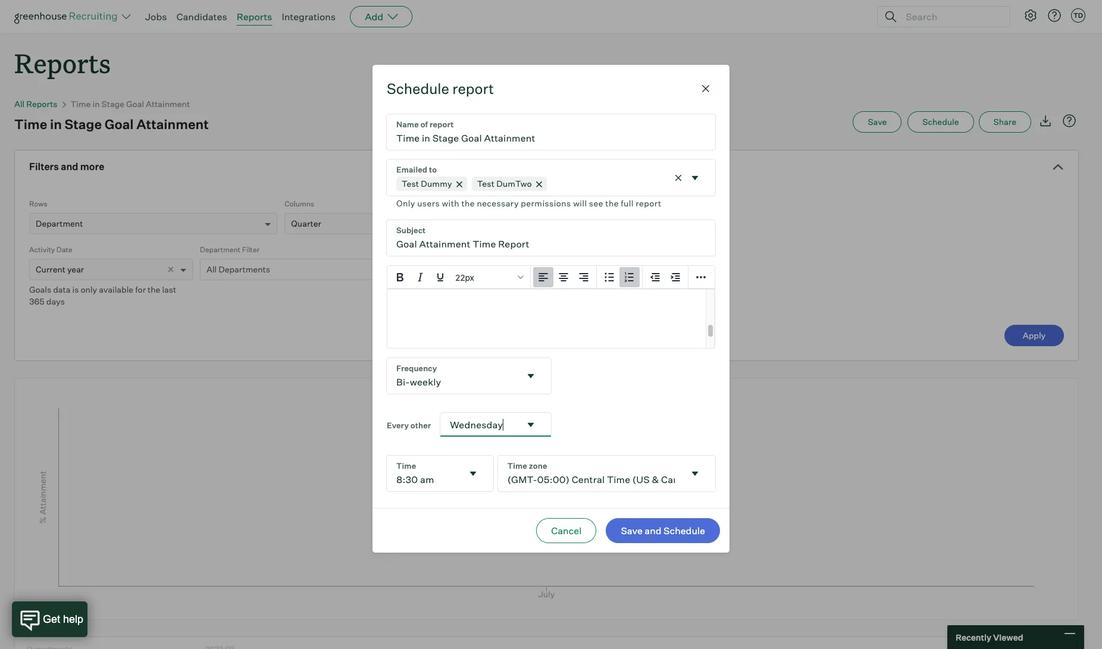 Task type: vqa. For each thing, say whether or not it's contained in the screenshot.
All to the bottom
yes



Task type: locate. For each thing, give the bounding box(es) containing it.
toolbar
[[531, 266, 597, 289], [597, 266, 643, 289], [643, 266, 689, 289]]

0 vertical spatial time in stage goal attainment
[[71, 99, 190, 109]]

grid
[[15, 638, 1079, 649]]

0 horizontal spatial department
[[36, 219, 83, 229]]

share
[[994, 117, 1017, 127]]

save inside button
[[868, 117, 887, 127]]

users
[[417, 198, 440, 208]]

1 vertical spatial goal
[[105, 116, 134, 132]]

department up date at the top of the page
[[36, 219, 83, 229]]

time
[[71, 99, 91, 109], [14, 116, 47, 132]]

2 horizontal spatial schedule
[[923, 117, 959, 127]]

only
[[81, 285, 97, 295]]

save inside button
[[621, 525, 643, 537]]

filters and more
[[29, 161, 104, 173]]

report
[[453, 80, 494, 98], [636, 198, 662, 208]]

toggle flyout image inside every other field
[[525, 419, 537, 431]]

time right all reports link at the left
[[71, 99, 91, 109]]

viewed
[[994, 633, 1024, 643]]

0 horizontal spatial save
[[621, 525, 643, 537]]

clear selection image
[[673, 172, 685, 184]]

reports link
[[237, 11, 272, 23]]

1 horizontal spatial test
[[477, 179, 495, 189]]

test for test dumtwo
[[477, 179, 495, 189]]

0 vertical spatial department
[[36, 219, 83, 229]]

1 horizontal spatial department
[[200, 245, 241, 254]]

available
[[99, 285, 133, 295]]

1 vertical spatial stage
[[65, 116, 102, 132]]

other
[[411, 421, 431, 430]]

last
[[162, 285, 176, 295]]

save and schedule
[[621, 525, 705, 537]]

0 horizontal spatial test
[[402, 179, 419, 189]]

1 vertical spatial schedule
[[923, 117, 959, 127]]

1 vertical spatial all
[[207, 264, 217, 275]]

time down all reports link at the left
[[14, 116, 47, 132]]

0 vertical spatial report
[[453, 80, 494, 98]]

2 test from the left
[[477, 179, 495, 189]]

0 vertical spatial schedule
[[387, 80, 449, 98]]

1 vertical spatial in
[[50, 116, 62, 132]]

the inside goals data is only available for the last 365 days
[[148, 285, 160, 295]]

candidates link
[[177, 11, 227, 23]]

0 vertical spatial all
[[14, 99, 25, 109]]

the right the with
[[462, 198, 475, 208]]

is
[[72, 285, 79, 295]]

all
[[14, 99, 25, 109], [207, 264, 217, 275]]

0 horizontal spatial report
[[453, 80, 494, 98]]

recently viewed
[[956, 633, 1024, 643]]

0 vertical spatial stage
[[102, 99, 124, 109]]

stage
[[102, 99, 124, 109], [65, 116, 102, 132]]

1 horizontal spatial schedule
[[664, 525, 705, 537]]

with
[[442, 198, 460, 208]]

22px
[[455, 272, 474, 282]]

1 horizontal spatial time
[[71, 99, 91, 109]]

0 horizontal spatial and
[[61, 161, 78, 173]]

2 horizontal spatial the
[[606, 198, 619, 208]]

apply
[[1023, 330, 1046, 341]]

1 horizontal spatial save
[[868, 117, 887, 127]]

1 horizontal spatial all
[[207, 264, 217, 275]]

year
[[67, 264, 84, 275]]

0 horizontal spatial all
[[14, 99, 25, 109]]

and
[[61, 161, 78, 173], [645, 525, 662, 537]]

365
[[29, 297, 44, 307]]

None text field
[[387, 114, 716, 150], [387, 220, 716, 256], [387, 358, 520, 394], [387, 456, 462, 492], [387, 114, 716, 150], [387, 220, 716, 256], [387, 358, 520, 394], [387, 456, 462, 492]]

the
[[462, 198, 475, 208], [606, 198, 619, 208], [148, 285, 160, 295]]

save
[[868, 117, 887, 127], [621, 525, 643, 537]]

1 horizontal spatial report
[[636, 198, 662, 208]]

permissions
[[521, 198, 571, 208]]

1 vertical spatial report
[[636, 198, 662, 208]]

test up only
[[402, 179, 419, 189]]

1 vertical spatial toggle flyout image
[[525, 419, 537, 431]]

configure image
[[1024, 8, 1038, 23]]

only
[[396, 198, 415, 208]]

close modal icon image
[[699, 82, 713, 96]]

td button
[[1069, 6, 1088, 25]]

0 vertical spatial time
[[71, 99, 91, 109]]

1 vertical spatial reports
[[14, 45, 111, 80]]

1 vertical spatial save
[[621, 525, 643, 537]]

time in stage goal attainment
[[71, 99, 190, 109], [14, 116, 209, 132]]

1 vertical spatial time
[[14, 116, 47, 132]]

necessary
[[477, 198, 519, 208]]

time in stage goal attainment link
[[71, 99, 190, 109]]

department for department
[[36, 219, 83, 229]]

toggle flyout image
[[525, 370, 537, 382], [467, 468, 479, 480]]

every other
[[387, 421, 431, 430]]

the right for
[[148, 285, 160, 295]]

department up all departments
[[200, 245, 241, 254]]

0 horizontal spatial schedule
[[387, 80, 449, 98]]

the left full
[[606, 198, 619, 208]]

1 horizontal spatial and
[[645, 525, 662, 537]]

0 horizontal spatial the
[[148, 285, 160, 295]]

integrations
[[282, 11, 336, 23]]

attainment
[[146, 99, 190, 109], [136, 116, 209, 132]]

schedule
[[387, 80, 449, 98], [923, 117, 959, 127], [664, 525, 705, 537]]

0 vertical spatial in
[[93, 99, 100, 109]]

toggle flyout image
[[689, 172, 701, 184], [525, 419, 537, 431], [689, 468, 701, 480]]

test up "necessary"
[[477, 179, 495, 189]]

data
[[53, 285, 71, 295]]

greenhouse recruiting image
[[14, 10, 121, 24]]

1 vertical spatial department
[[200, 245, 241, 254]]

and inside button
[[645, 525, 662, 537]]

2 vertical spatial schedule
[[664, 525, 705, 537]]

none field containing test dummy
[[387, 160, 716, 211]]

test for test dummy
[[402, 179, 419, 189]]

goal
[[126, 99, 144, 109], [105, 116, 134, 132]]

1 horizontal spatial toggle flyout image
[[525, 370, 537, 382]]

cancel
[[551, 525, 582, 537]]

in
[[93, 99, 100, 109], [50, 116, 62, 132]]

goals
[[29, 285, 51, 295]]

filter
[[242, 245, 260, 254]]

0 horizontal spatial time
[[14, 116, 47, 132]]

1 horizontal spatial in
[[93, 99, 100, 109]]

22px toolbar
[[388, 266, 531, 289]]

0 vertical spatial and
[[61, 161, 78, 173]]

goals data is only available for the last 365 days
[[29, 285, 176, 307]]

share button
[[979, 111, 1032, 133]]

1 vertical spatial and
[[645, 525, 662, 537]]

1 vertical spatial toggle flyout image
[[467, 468, 479, 480]]

none field every other
[[441, 413, 551, 437]]

×
[[167, 262, 174, 275]]

0 vertical spatial save
[[868, 117, 887, 127]]

1 test from the left
[[402, 179, 419, 189]]

department
[[36, 219, 83, 229], [200, 245, 241, 254]]

2 toolbar from the left
[[597, 266, 643, 289]]

every
[[387, 421, 409, 430]]

None text field
[[498, 456, 685, 492]]

reports
[[237, 11, 272, 23], [14, 45, 111, 80], [26, 99, 57, 109]]

row
[[15, 638, 1079, 649]]

1 vertical spatial time in stage goal attainment
[[14, 116, 209, 132]]

save for save and schedule
[[621, 525, 643, 537]]

all for all departments
[[207, 264, 217, 275]]

test
[[402, 179, 419, 189], [477, 179, 495, 189]]

Search text field
[[903, 8, 1000, 25]]

None field
[[387, 160, 716, 211], [387, 358, 551, 394], [441, 413, 551, 437], [387, 456, 493, 492], [498, 456, 716, 492], [387, 358, 551, 394], [387, 456, 493, 492], [498, 456, 716, 492]]

full
[[621, 198, 634, 208]]



Task type: describe. For each thing, give the bounding box(es) containing it.
save button
[[853, 111, 902, 133]]

columns
[[285, 200, 314, 208]]

department filter
[[200, 245, 260, 254]]

cancel button
[[537, 519, 597, 544]]

more
[[80, 161, 104, 173]]

3 toolbar from the left
[[643, 266, 689, 289]]

see
[[589, 198, 604, 208]]

save for save
[[868, 117, 887, 127]]

all reports link
[[14, 99, 57, 109]]

dumtwo
[[497, 179, 532, 189]]

activity date
[[29, 245, 72, 254]]

schedule for schedule report
[[387, 80, 449, 98]]

2 vertical spatial toggle flyout image
[[689, 468, 701, 480]]

save and schedule button
[[606, 519, 720, 544]]

none field clear selection
[[387, 160, 716, 211]]

current year option
[[36, 264, 84, 275]]

recently
[[956, 633, 992, 643]]

22px button
[[451, 267, 528, 288]]

test dumtwo
[[477, 179, 532, 189]]

td
[[1074, 11, 1084, 20]]

download image
[[1039, 114, 1053, 128]]

0 vertical spatial goal
[[126, 99, 144, 109]]

1 horizontal spatial the
[[462, 198, 475, 208]]

apply button
[[1005, 325, 1064, 347]]

22px group
[[388, 266, 715, 289]]

department for department filter
[[200, 245, 241, 254]]

date
[[56, 245, 72, 254]]

add
[[365, 11, 383, 23]]

current year
[[36, 264, 84, 275]]

department option
[[36, 219, 83, 229]]

xychart image
[[29, 379, 1064, 617]]

dummy
[[421, 179, 452, 189]]

all departments
[[207, 264, 270, 275]]

departments
[[219, 264, 270, 275]]

save and schedule this report to revisit it! element
[[853, 111, 908, 133]]

schedule button
[[908, 111, 974, 133]]

all for all reports
[[14, 99, 25, 109]]

will
[[573, 198, 587, 208]]

0 vertical spatial toggle flyout image
[[525, 370, 537, 382]]

0 vertical spatial reports
[[237, 11, 272, 23]]

all reports
[[14, 99, 57, 109]]

0 horizontal spatial toggle flyout image
[[467, 468, 479, 480]]

td button
[[1072, 8, 1086, 23]]

report inside field
[[636, 198, 662, 208]]

jobs link
[[145, 11, 167, 23]]

rows
[[29, 200, 47, 208]]

and for filters
[[61, 161, 78, 173]]

1 vertical spatial attainment
[[136, 116, 209, 132]]

0 vertical spatial toggle flyout image
[[689, 172, 701, 184]]

0 horizontal spatial in
[[50, 116, 62, 132]]

add button
[[350, 6, 413, 27]]

jobs
[[145, 11, 167, 23]]

2 vertical spatial reports
[[26, 99, 57, 109]]

schedule for schedule
[[923, 117, 959, 127]]

for
[[135, 285, 146, 295]]

candidates
[[177, 11, 227, 23]]

filters
[[29, 161, 59, 173]]

integrations link
[[282, 11, 336, 23]]

schedule report
[[387, 80, 494, 98]]

current
[[36, 264, 65, 275]]

quarter option
[[291, 219, 321, 229]]

Every other text field
[[441, 413, 520, 437]]

1 toolbar from the left
[[531, 266, 597, 289]]

and for save
[[645, 525, 662, 537]]

faq image
[[1063, 114, 1077, 128]]

0 vertical spatial attainment
[[146, 99, 190, 109]]

test dummy
[[402, 179, 452, 189]]

quarter
[[291, 219, 321, 229]]

only users with the necessary permissions will see the full report
[[396, 198, 662, 208]]

activity
[[29, 245, 55, 254]]

days
[[46, 297, 65, 307]]



